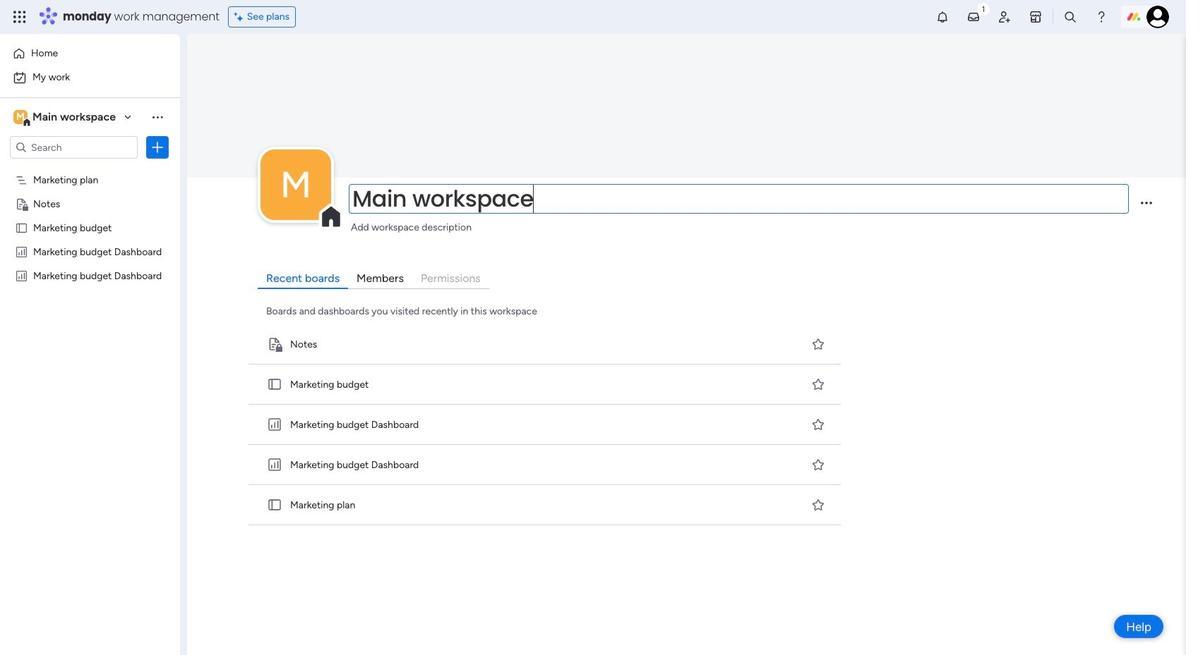 Task type: locate. For each thing, give the bounding box(es) containing it.
1 horizontal spatial public dashboard image
[[267, 417, 282, 433]]

None field
[[349, 185, 1129, 214]]

0 horizontal spatial public board image
[[15, 221, 28, 234]]

private board image
[[15, 197, 28, 210]]

Search in workspace field
[[30, 139, 118, 156]]

1 vertical spatial public dashboard image
[[267, 417, 282, 433]]

3 add to favorites image from the top
[[811, 458, 825, 472]]

quick search results list box
[[246, 325, 845, 526]]

public dashboard image down private board icon
[[15, 245, 28, 258]]

add to favorites image
[[811, 337, 825, 351], [811, 418, 825, 432], [811, 458, 825, 472], [811, 498, 825, 512]]

2 vertical spatial option
[[0, 167, 180, 170]]

option
[[8, 42, 172, 65], [8, 66, 172, 89], [0, 167, 180, 170]]

workspace selection element
[[13, 109, 118, 127]]

public dashboard image
[[15, 269, 28, 282], [267, 458, 282, 473]]

workspace image
[[260, 150, 331, 221]]

1 horizontal spatial public dashboard image
[[267, 458, 282, 473]]

kendall parks image
[[1146, 6, 1169, 28]]

0 horizontal spatial public dashboard image
[[15, 269, 28, 282]]

select product image
[[13, 10, 27, 24]]

1 image
[[977, 1, 990, 17]]

workspace image
[[13, 109, 28, 125]]

public dashboard image
[[15, 245, 28, 258], [267, 417, 282, 433]]

0 horizontal spatial public dashboard image
[[15, 245, 28, 258]]

list box
[[0, 165, 180, 478]]

public board image
[[15, 221, 28, 234], [267, 498, 282, 513]]

workspace options image
[[150, 110, 164, 124]]

1 horizontal spatial public board image
[[267, 498, 282, 513]]

public board image
[[267, 377, 282, 393]]

public dashboard image down public board icon
[[267, 417, 282, 433]]



Task type: describe. For each thing, give the bounding box(es) containing it.
search everything image
[[1063, 10, 1077, 24]]

1 vertical spatial public dashboard image
[[267, 458, 282, 473]]

0 vertical spatial public dashboard image
[[15, 245, 28, 258]]

4 add to favorites image from the top
[[811, 498, 825, 512]]

monday marketplace image
[[1029, 10, 1043, 24]]

1 add to favorites image from the top
[[811, 337, 825, 351]]

help image
[[1094, 10, 1108, 24]]

see plans image
[[234, 9, 247, 25]]

0 vertical spatial public board image
[[15, 221, 28, 234]]

2 add to favorites image from the top
[[811, 418, 825, 432]]

add to favorites image
[[811, 378, 825, 392]]

update feed image
[[966, 10, 981, 24]]

0 vertical spatial option
[[8, 42, 172, 65]]

invite members image
[[998, 10, 1012, 24]]

0 vertical spatial public dashboard image
[[15, 269, 28, 282]]

notifications image
[[935, 10, 950, 24]]

1 vertical spatial option
[[8, 66, 172, 89]]

v2 ellipsis image
[[1141, 202, 1152, 214]]

options image
[[150, 140, 164, 155]]

private board image
[[267, 337, 282, 353]]

1 vertical spatial public board image
[[267, 498, 282, 513]]



Task type: vqa. For each thing, say whether or not it's contained in the screenshot.
2nd period
no



